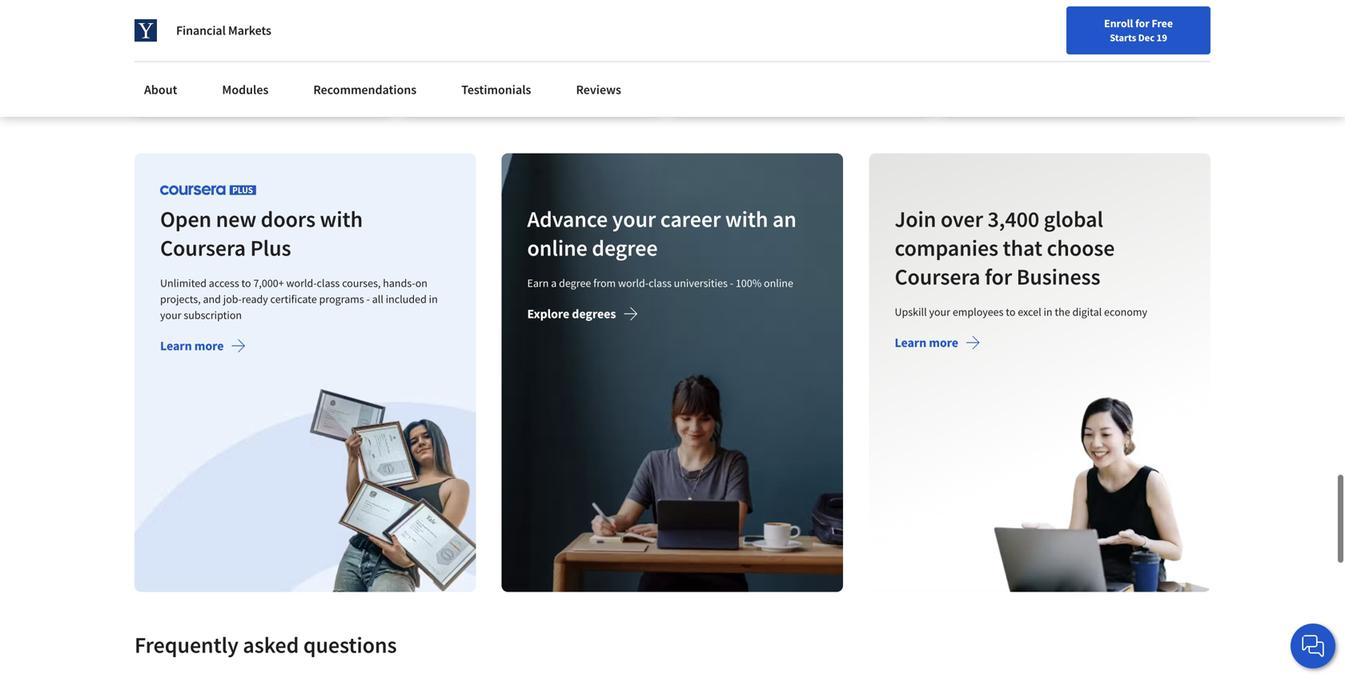Task type: describe. For each thing, give the bounding box(es) containing it.
0 horizontal spatial learn
[[160, 338, 192, 354]]

online inside advance your career with an online degree
[[528, 234, 588, 262]]

projects,
[[160, 292, 201, 306]]

0 horizontal spatial more
[[194, 338, 224, 354]]

digital
[[1073, 305, 1102, 319]]

financial controller career guide: salary, responsibilities, and more
[[955, 19, 1178, 51]]

1 horizontal spatial learn more link
[[895, 335, 981, 354]]

testimonials link
[[452, 72, 541, 107]]

open new doors with coursera plus
[[160, 205, 363, 262]]

on
[[416, 276, 428, 290]]

world- for 7,000+
[[286, 276, 317, 290]]

explore degrees link
[[528, 306, 639, 326]]

global
[[1044, 205, 1104, 233]]

0 vertical spatial a
[[207, 19, 214, 35]]

june 15, 2023 article
[[417, 71, 480, 104]]

upskill
[[895, 305, 927, 319]]

find
[[901, 50, 922, 65]]

english button
[[1010, 32, 1106, 84]]

career
[[661, 205, 721, 233]]

recommendations
[[314, 82, 417, 98]]

starts
[[1110, 31, 1137, 44]]

frequently asked questions
[[135, 631, 397, 659]]

show notifications image
[[1130, 52, 1149, 71]]

find your new career
[[901, 50, 1002, 65]]

more
[[1070, 35, 1097, 51]]

world- for from
[[619, 276, 649, 290]]

companies
[[895, 234, 999, 262]]

financial for financial markets
[[176, 22, 226, 38]]

find your new career link
[[893, 48, 1010, 68]]

universities
[[674, 276, 728, 290]]

that
[[1003, 234, 1043, 262]]

programs
[[319, 292, 364, 306]]

degree inside advance your career with an online degree
[[592, 234, 658, 262]]

questions
[[303, 631, 397, 659]]

unlimited
[[160, 276, 207, 290]]

coursera inside join over 3,400 global companies that choose coursera for business
[[895, 263, 981, 291]]

responsibilities,
[[955, 35, 1044, 51]]

1 vertical spatial career
[[971, 50, 1002, 65]]

over
[[941, 205, 984, 233]]

businesses
[[153, 8, 211, 24]]

in inside unlimited access to 7,000+ world-class courses, hands-on projects, and job-ready certificate programs - all included in your subscription
[[429, 292, 438, 306]]

1 horizontal spatial in
[[1044, 305, 1053, 319]]

english
[[1038, 50, 1077, 66]]

earn a degree from world-class universities - 100% online
[[528, 276, 794, 290]]

what does a financial advisor do?
[[147, 19, 332, 35]]

new
[[216, 205, 256, 233]]

and inside financial controller career guide: salary, responsibilities, and more
[[1047, 35, 1068, 51]]

june
[[417, 71, 440, 85]]

open
[[160, 205, 212, 233]]

an
[[773, 205, 797, 233]]

article for june 15, 2023 article
[[417, 90, 447, 104]]

guide:
[[1103, 19, 1138, 35]]

plus
[[250, 234, 291, 262]]

november 29, 2023 article
[[147, 71, 237, 104]]

enroll for free starts dec 19
[[1105, 16, 1174, 44]]

does
[[178, 19, 205, 35]]

explore degrees
[[528, 306, 616, 322]]

for businesses
[[132, 8, 211, 24]]

recommendations link
[[304, 72, 426, 107]]

explore
[[528, 306, 570, 322]]

upskill your employees to excel in the digital economy
[[895, 305, 1148, 319]]

modules link
[[213, 72, 278, 107]]

certificate
[[270, 292, 317, 306]]

controller
[[1007, 19, 1062, 35]]

choose
[[1047, 234, 1115, 262]]

do?
[[312, 19, 332, 35]]

for
[[132, 8, 150, 24]]

1 horizontal spatial -
[[730, 276, 734, 290]]

what
[[147, 19, 176, 35]]

1 vertical spatial a
[[551, 276, 557, 290]]



Task type: vqa. For each thing, say whether or not it's contained in the screenshot.
Why
no



Task type: locate. For each thing, give the bounding box(es) containing it.
1 horizontal spatial learn
[[895, 335, 927, 351]]

more down employees
[[929, 335, 959, 351]]

learn more down subscription
[[160, 338, 224, 354]]

learn more down upskill
[[895, 335, 959, 351]]

0 horizontal spatial world-
[[286, 276, 317, 290]]

financial controller career guide: salary, responsibilities, and more link
[[942, 5, 1198, 115]]

0 horizontal spatial coursera
[[160, 234, 246, 262]]

financial inside financial controller career guide: salary, responsibilities, and more
[[955, 19, 1004, 35]]

0 horizontal spatial degree
[[559, 276, 592, 290]]

0 vertical spatial -
[[730, 276, 734, 290]]

1 horizontal spatial with
[[726, 205, 769, 233]]

join
[[895, 205, 937, 233]]

- left the "all" on the left of the page
[[367, 292, 370, 306]]

economy
[[1105, 305, 1148, 319]]

1 class from the left
[[317, 276, 340, 290]]

access
[[209, 276, 239, 290]]

1 vertical spatial degree
[[559, 276, 592, 290]]

degree left from
[[559, 276, 592, 290]]

your
[[924, 50, 945, 65], [613, 205, 656, 233], [930, 305, 951, 319], [160, 308, 181, 322]]

coursera
[[160, 234, 246, 262], [895, 263, 981, 291]]

world- right from
[[619, 276, 649, 290]]

reviews link
[[567, 72, 631, 107]]

0 horizontal spatial for
[[985, 263, 1013, 291]]

about link
[[135, 72, 187, 107]]

0 vertical spatial and
[[1047, 35, 1068, 51]]

a right does at the top left of page
[[207, 19, 214, 35]]

learn more link down upskill
[[895, 335, 981, 354]]

0 horizontal spatial learn more
[[160, 338, 224, 354]]

0 vertical spatial to
[[242, 276, 251, 290]]

excel
[[1018, 305, 1042, 319]]

7,000+
[[253, 276, 284, 290]]

with for doors
[[320, 205, 363, 233]]

0 horizontal spatial and
[[203, 292, 221, 306]]

1 horizontal spatial more
[[929, 335, 959, 351]]

learn more link down subscription
[[160, 338, 246, 358]]

1 article from the left
[[147, 90, 177, 104]]

1 2023 from the left
[[215, 71, 237, 85]]

class left universities
[[649, 276, 672, 290]]

1 vertical spatial online
[[764, 276, 794, 290]]

0 vertical spatial online
[[528, 234, 588, 262]]

your for advance
[[613, 205, 656, 233]]

19
[[1157, 31, 1168, 44]]

with
[[320, 205, 363, 233], [726, 205, 769, 233]]

class for universities
[[649, 276, 672, 290]]

included
[[386, 292, 427, 306]]

asked
[[243, 631, 299, 659]]

salary,
[[1141, 19, 1178, 35]]

join over 3,400 global companies that choose coursera for business
[[895, 205, 1115, 291]]

november
[[147, 71, 196, 85]]

1 vertical spatial coursera
[[895, 263, 981, 291]]

your down projects,
[[160, 308, 181, 322]]

1 horizontal spatial a
[[551, 276, 557, 290]]

your inside advance your career with an online degree
[[613, 205, 656, 233]]

for inside enroll for free starts dec 19
[[1136, 16, 1150, 30]]

coursera inside open new doors with coursera plus
[[160, 234, 246, 262]]

learn
[[895, 335, 927, 351], [160, 338, 192, 354]]

and inside unlimited access to 7,000+ world-class courses, hands-on projects, and job-ready certificate programs - all included in your subscription
[[203, 292, 221, 306]]

advisor
[[268, 19, 309, 35]]

your for upskill
[[930, 305, 951, 319]]

1 horizontal spatial degree
[[592, 234, 658, 262]]

your right find
[[924, 50, 945, 65]]

0 vertical spatial coursera
[[160, 234, 246, 262]]

world- inside unlimited access to 7,000+ world-class courses, hands-on projects, and job-ready certificate programs - all included in your subscription
[[286, 276, 317, 290]]

free
[[1152, 16, 1174, 30]]

1 vertical spatial -
[[367, 292, 370, 306]]

hands-
[[383, 276, 416, 290]]

2023 right 29, at the left top of the page
[[215, 71, 237, 85]]

with inside advance your career with an online degree
[[726, 205, 769, 233]]

enroll
[[1105, 16, 1134, 30]]

2 article from the left
[[417, 90, 447, 104]]

and left "more"
[[1047, 35, 1068, 51]]

0 horizontal spatial -
[[367, 292, 370, 306]]

1 horizontal spatial to
[[1006, 305, 1016, 319]]

financial for financial controller career guide: salary, responsibilities, and more
[[955, 19, 1004, 35]]

learn down upskill
[[895, 335, 927, 351]]

online down advance
[[528, 234, 588, 262]]

career left enroll
[[1065, 19, 1101, 35]]

1 horizontal spatial online
[[764, 276, 794, 290]]

1 horizontal spatial 2023
[[458, 71, 480, 85]]

your right upskill
[[930, 305, 951, 319]]

advance
[[528, 205, 608, 233]]

your inside unlimited access to 7,000+ world-class courses, hands-on projects, and job-ready certificate programs - all included in your subscription
[[160, 308, 181, 322]]

with inside open new doors with coursera plus
[[320, 205, 363, 233]]

coursera down companies
[[895, 263, 981, 291]]

unlimited access to 7,000+ world-class courses, hands-on projects, and job-ready certificate programs - all included in your subscription
[[160, 276, 438, 322]]

0 horizontal spatial 2023
[[215, 71, 237, 85]]

1 horizontal spatial learn more
[[895, 335, 959, 351]]

0 vertical spatial degree
[[592, 234, 658, 262]]

for down that
[[985, 263, 1013, 291]]

the
[[1055, 305, 1071, 319]]

class
[[317, 276, 340, 290], [649, 276, 672, 290]]

all
[[372, 292, 384, 306]]

1 world- from the left
[[286, 276, 317, 290]]

- inside unlimited access to 7,000+ world-class courses, hands-on projects, and job-ready certificate programs - all included in your subscription
[[367, 292, 370, 306]]

2023 for november 29, 2023
[[215, 71, 237, 85]]

yale university image
[[135, 19, 157, 42]]

courses,
[[342, 276, 381, 290]]

to inside unlimited access to 7,000+ world-class courses, hands-on projects, and job-ready certificate programs - all included in your subscription
[[242, 276, 251, 290]]

1 vertical spatial and
[[203, 292, 221, 306]]

1 vertical spatial to
[[1006, 305, 1016, 319]]

100%
[[736, 276, 762, 290]]

0 vertical spatial for
[[1136, 16, 1150, 30]]

chat with us image
[[1301, 634, 1327, 659]]

3,400
[[988, 205, 1040, 233]]

class for courses,
[[317, 276, 340, 290]]

in right included
[[429, 292, 438, 306]]

learn more link
[[895, 335, 981, 354], [160, 338, 246, 358]]

1 horizontal spatial and
[[1047, 35, 1068, 51]]

in left the on the top right
[[1044, 305, 1053, 319]]

and
[[1047, 35, 1068, 51], [203, 292, 221, 306]]

for inside join over 3,400 global companies that choose coursera for business
[[985, 263, 1013, 291]]

2023
[[215, 71, 237, 85], [458, 71, 480, 85]]

0 horizontal spatial online
[[528, 234, 588, 262]]

0 vertical spatial career
[[1065, 19, 1101, 35]]

2 with from the left
[[726, 205, 769, 233]]

None search field
[[228, 42, 613, 74]]

ready
[[242, 292, 268, 306]]

1 horizontal spatial career
[[1065, 19, 1101, 35]]

1 with from the left
[[320, 205, 363, 233]]

business
[[1017, 263, 1101, 291]]

frequently
[[135, 631, 239, 659]]

1 horizontal spatial class
[[649, 276, 672, 290]]

29,
[[199, 71, 213, 85]]

- left 100%
[[730, 276, 734, 290]]

in
[[429, 292, 438, 306], [1044, 305, 1053, 319]]

article for november 29, 2023 article
[[147, 90, 177, 104]]

1 vertical spatial for
[[985, 263, 1013, 291]]

your for find
[[924, 50, 945, 65]]

about
[[144, 82, 177, 98]]

for
[[1136, 16, 1150, 30], [985, 263, 1013, 291]]

1 horizontal spatial for
[[1136, 16, 1150, 30]]

15,
[[442, 71, 456, 85]]

degrees
[[572, 306, 616, 322]]

degree
[[592, 234, 658, 262], [559, 276, 592, 290]]

2023 right 15,
[[458, 71, 480, 85]]

article down november
[[147, 90, 177, 104]]

learn down projects,
[[160, 338, 192, 354]]

0 horizontal spatial career
[[971, 50, 1002, 65]]

class up programs at left
[[317, 276, 340, 290]]

2023 for june 15, 2023
[[458, 71, 480, 85]]

article inside november 29, 2023 article
[[147, 90, 177, 104]]

0 horizontal spatial article
[[147, 90, 177, 104]]

a right earn
[[551, 276, 557, 290]]

0 horizontal spatial to
[[242, 276, 251, 290]]

online right 100%
[[764, 276, 794, 290]]

article inside june 15, 2023 article
[[417, 90, 447, 104]]

a
[[207, 19, 214, 35], [551, 276, 557, 290]]

0 horizontal spatial learn more link
[[160, 338, 246, 358]]

with right "doors"
[[320, 205, 363, 233]]

with for career
[[726, 205, 769, 233]]

your left career
[[613, 205, 656, 233]]

article down june
[[417, 90, 447, 104]]

financial
[[216, 19, 266, 35], [955, 19, 1004, 35], [176, 22, 226, 38]]

career inside financial controller career guide: salary, responsibilities, and more
[[1065, 19, 1101, 35]]

advance your career with an online degree
[[528, 205, 797, 262]]

career
[[1065, 19, 1101, 35], [971, 50, 1002, 65]]

2 world- from the left
[[619, 276, 649, 290]]

coursera down open
[[160, 234, 246, 262]]

2023 inside june 15, 2023 article
[[458, 71, 480, 85]]

with left an
[[726, 205, 769, 233]]

0 horizontal spatial in
[[429, 292, 438, 306]]

more down subscription
[[194, 338, 224, 354]]

2 class from the left
[[649, 276, 672, 290]]

to left excel
[[1006, 305, 1016, 319]]

world- up certificate
[[286, 276, 317, 290]]

1 horizontal spatial article
[[417, 90, 447, 104]]

0 horizontal spatial with
[[320, 205, 363, 233]]

article
[[147, 90, 177, 104], [417, 90, 447, 104]]

1 horizontal spatial coursera
[[895, 263, 981, 291]]

dec
[[1139, 31, 1155, 44]]

markets
[[228, 22, 271, 38]]

reviews
[[576, 82, 622, 98]]

financial markets
[[176, 22, 271, 38]]

doors
[[261, 205, 316, 233]]

degree up from
[[592, 234, 658, 262]]

new
[[948, 50, 969, 65]]

employees
[[953, 305, 1004, 319]]

earn
[[528, 276, 549, 290]]

for up dec
[[1136, 16, 1150, 30]]

2023 inside november 29, 2023 article
[[215, 71, 237, 85]]

subscription
[[184, 308, 242, 322]]

from
[[594, 276, 616, 290]]

0 horizontal spatial a
[[207, 19, 214, 35]]

to up ready
[[242, 276, 251, 290]]

testimonials
[[462, 82, 531, 98]]

1 horizontal spatial world-
[[619, 276, 649, 290]]

2 2023 from the left
[[458, 71, 480, 85]]

modules
[[222, 82, 269, 98]]

and up subscription
[[203, 292, 221, 306]]

to
[[242, 276, 251, 290], [1006, 305, 1016, 319]]

job-
[[223, 292, 242, 306]]

coursera plus image
[[160, 185, 256, 195]]

class inside unlimited access to 7,000+ world-class courses, hands-on projects, and job-ready certificate programs - all included in your subscription
[[317, 276, 340, 290]]

career right new
[[971, 50, 1002, 65]]

0 horizontal spatial class
[[317, 276, 340, 290]]



